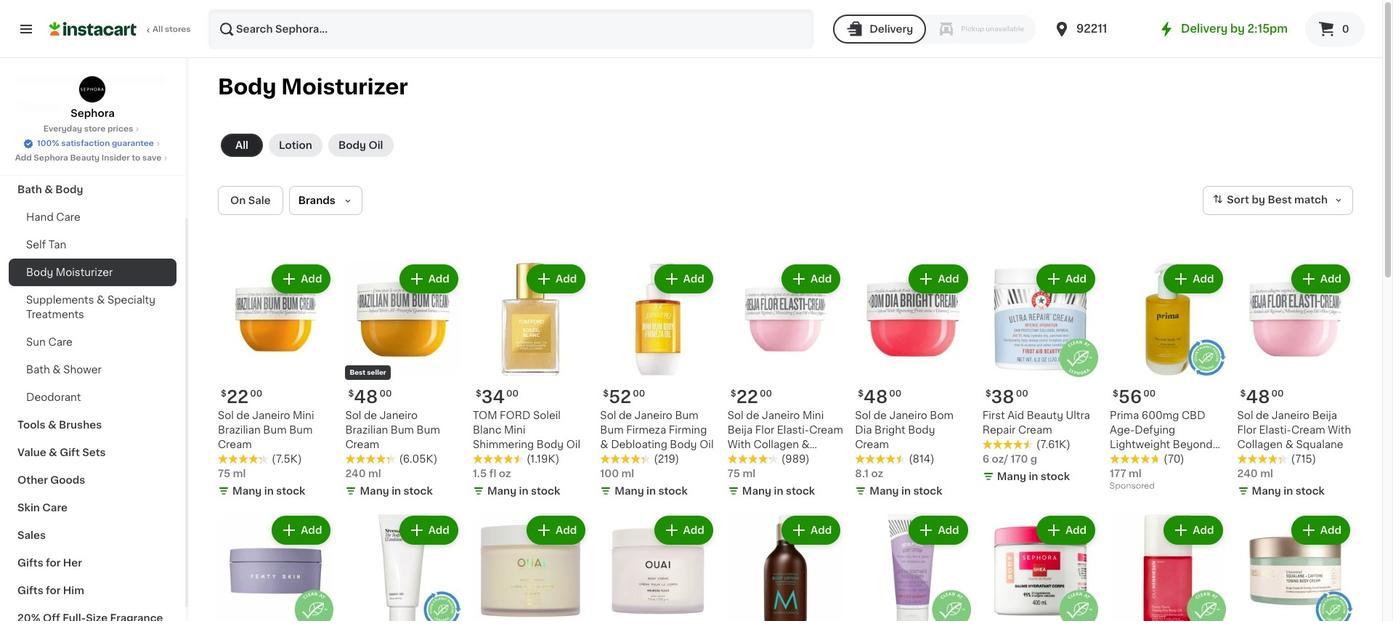 Task type: vqa. For each thing, say whether or not it's contained in the screenshot.
left oz
yes



Task type: locate. For each thing, give the bounding box(es) containing it.
5 de from the left
[[746, 411, 760, 421]]

mini inside sol de janeiro mini beija flor elasti-cream with collagen & squalane
[[803, 411, 824, 421]]

bum
[[675, 411, 699, 421], [263, 425, 287, 436], [289, 425, 313, 436], [391, 425, 414, 436], [417, 425, 440, 436], [600, 425, 624, 436]]

1 horizontal spatial 240
[[1238, 469, 1258, 479]]

(989)
[[782, 454, 810, 465]]

stock down (219)
[[659, 486, 688, 497]]

many for (219)
[[615, 486, 644, 497]]

$ inside $ 38 00
[[986, 390, 991, 398]]

all left lotion
[[235, 140, 249, 150]]

9 $ from the left
[[1241, 390, 1246, 398]]

store
[[84, 125, 106, 133]]

mini for elasti-
[[803, 411, 824, 421]]

0 horizontal spatial delivery
[[870, 24, 913, 34]]

(7.61k)
[[1037, 440, 1071, 450]]

3 de from the left
[[619, 411, 632, 421]]

1 brazilian from the left
[[218, 425, 261, 436]]

& right "tools"
[[48, 420, 56, 430]]

ml down sol de janeiro mini brazilian bum bum cream
[[233, 469, 246, 479]]

8 00 from the left
[[1016, 390, 1029, 398]]

& inside sol de janeiro beija flor elasti-cream with collagen & squalane
[[1286, 440, 1294, 450]]

beauty right 'ready'
[[127, 74, 165, 84]]

bath for bath & shower
[[26, 365, 50, 375]]

48 up sol de janeiro beija flor elasti-cream with collagen & squalane
[[1246, 389, 1270, 406]]

2 22 from the left
[[736, 389, 758, 406]]

janeiro up "bright"
[[890, 411, 928, 421]]

sephora down 100%
[[34, 154, 68, 162]]

1 vertical spatial gifts
[[17, 586, 43, 596]]

many in stock down (989)
[[742, 486, 815, 497]]

1 horizontal spatial mini
[[504, 425, 526, 436]]

product group containing 52
[[600, 262, 716, 502]]

0 horizontal spatial brazilian
[[218, 425, 261, 436]]

2 vertical spatial beauty
[[1027, 411, 1064, 421]]

ml for (70)
[[1129, 469, 1142, 479]]

guarantee
[[112, 139, 154, 147]]

many in stock down the (7.5k) on the bottom
[[232, 486, 305, 497]]

$ 48 00
[[348, 389, 392, 406], [858, 389, 902, 406], [1241, 389, 1284, 406]]

2 $ 48 00 from the left
[[858, 389, 902, 406]]

& down body moisturizer "link"
[[97, 295, 105, 305]]

sol inside sol de janeiro bom dia bright body cream
[[855, 411, 871, 421]]

in for (219)
[[647, 486, 656, 497]]

delivery for delivery by 2:15pm
[[1181, 23, 1228, 34]]

3 janeiro from the left
[[635, 411, 673, 421]]

1 gifts from the top
[[17, 558, 43, 568]]

0 horizontal spatial beauty
[[70, 154, 100, 162]]

many in stock for (1.19k)
[[487, 486, 560, 497]]

ml for (989)
[[743, 469, 756, 479]]

product group containing 56
[[1110, 262, 1226, 494]]

prima
[[1110, 411, 1139, 421]]

care right the "sun"
[[48, 337, 73, 347]]

2 horizontal spatial beauty
[[1027, 411, 1064, 421]]

care right hair
[[42, 129, 67, 139]]

many down 100 ml
[[615, 486, 644, 497]]

many for (715)
[[1252, 486, 1282, 497]]

specialty
[[107, 295, 156, 305]]

5 janeiro from the left
[[762, 411, 800, 421]]

for left her
[[46, 558, 61, 568]]

squalane
[[1297, 440, 1344, 450], [728, 454, 775, 465]]

flor inside sol de janeiro mini beija flor elasti-cream with collagen & squalane
[[755, 425, 775, 436]]

blanc
[[473, 425, 502, 436]]

stock down (715)
[[1296, 486, 1325, 497]]

0 horizontal spatial 75 ml
[[218, 469, 246, 479]]

many in stock for (989)
[[742, 486, 815, 497]]

$ 22 00 for sol de janeiro mini beija flor elasti-cream with collagen & squalane
[[731, 389, 772, 406]]

dia
[[855, 425, 872, 436]]

de inside sol de janeiro bom dia bright body cream
[[874, 411, 887, 421]]

0 horizontal spatial elasti-
[[777, 425, 809, 436]]

(7.5k)
[[272, 454, 302, 465]]

0 horizontal spatial all
[[153, 25, 163, 33]]

many down sol de janeiro beija flor elasti-cream with collagen & squalane
[[1252, 486, 1282, 497]]

1 for from the top
[[46, 558, 61, 568]]

0 vertical spatial squalane
[[1297, 440, 1344, 450]]

1 horizontal spatial body moisturizer
[[218, 76, 408, 97]]

de for sol de janeiro bum bum firmeza firming & debloating body oil
[[619, 411, 632, 421]]

de inside sol de janeiro mini brazilian bum bum cream
[[237, 411, 250, 421]]

0 horizontal spatial body moisturizer
[[26, 267, 113, 278]]

best inside field
[[1268, 195, 1292, 205]]

1 $ from the left
[[221, 390, 227, 398]]

0 horizontal spatial 22
[[227, 389, 249, 406]]

beauty down satisfaction
[[70, 154, 100, 162]]

hair care
[[17, 129, 67, 139]]

1 elasti- from the left
[[777, 425, 809, 436]]

1 horizontal spatial 240 ml
[[1238, 469, 1274, 479]]

brazilian inside sol de janeiro brazilian bum bum cream
[[345, 425, 388, 436]]

satisfaction
[[61, 139, 110, 147]]

$ for first aid beauty ultra repair cream
[[986, 390, 991, 398]]

$ inside $ 56 00
[[1113, 390, 1119, 398]]

with inside sol de janeiro mini beija flor elasti-cream with collagen & squalane
[[728, 440, 751, 450]]

2 horizontal spatial $ 48 00
[[1241, 389, 1284, 406]]

janeiro inside sol de janeiro brazilian bum bum cream
[[380, 411, 418, 421]]

cbd
[[1182, 411, 1206, 421]]

everyday store prices link
[[43, 124, 142, 135]]

0 horizontal spatial $ 48 00
[[348, 389, 392, 406]]

0 horizontal spatial beija
[[728, 425, 753, 436]]

many down 6 oz/ 170 g
[[997, 472, 1027, 482]]

sol inside sol de janeiro mini beija flor elasti-cream with collagen & squalane
[[728, 411, 744, 421]]

$ 48 00 for sol de janeiro beija flor elasti-cream with collagen & squalane
[[1241, 389, 1284, 406]]

de inside sol de janeiro bum bum firmeza firming & debloating body oil
[[619, 411, 632, 421]]

3 $ 48 00 from the left
[[1241, 389, 1284, 406]]

skin care link
[[9, 494, 177, 522]]

$ for prima 600mg cbd age-defying lightweight beyond body oil
[[1113, 390, 1119, 398]]

all left 'stores'
[[153, 25, 163, 33]]

6 00 from the left
[[506, 390, 519, 398]]

0 vertical spatial best
[[1268, 195, 1292, 205]]

in down (814)
[[902, 486, 911, 497]]

5 00 from the left
[[1144, 390, 1156, 398]]

48 down best seller
[[354, 389, 378, 406]]

7 00 from the left
[[760, 390, 772, 398]]

janeiro for (6.05k)
[[380, 411, 418, 421]]

care inside 'link'
[[42, 503, 67, 513]]

body up the all link
[[218, 76, 276, 97]]

1 75 ml from the left
[[218, 469, 246, 479]]

all link
[[221, 134, 263, 157]]

2 horizontal spatial mini
[[803, 411, 824, 421]]

0 vertical spatial bath
[[17, 185, 42, 195]]

bright
[[875, 425, 906, 436]]

1 ml from the left
[[233, 469, 246, 479]]

oz inside product group
[[499, 469, 511, 479]]

in down (715)
[[1284, 486, 1293, 497]]

beauty for first aid beauty ultra repair cream
[[1027, 411, 1064, 421]]

2 48 from the left
[[864, 389, 888, 406]]

4 sol from the left
[[855, 411, 871, 421]]

firmeza
[[626, 425, 666, 436]]

stock
[[1041, 472, 1070, 482], [276, 486, 305, 497], [404, 486, 433, 497], [659, 486, 688, 497], [914, 486, 943, 497], [531, 486, 560, 497], [786, 486, 815, 497], [1296, 486, 1325, 497]]

bom
[[930, 411, 954, 421]]

many in stock down fl
[[487, 486, 560, 497]]

$ 56 00
[[1113, 389, 1156, 406]]

self
[[26, 240, 46, 250]]

product group containing 34
[[473, 262, 589, 502]]

00 up sol de janeiro beija flor elasti-cream with collagen & squalane
[[1272, 390, 1284, 398]]

collagen right beyond
[[1238, 440, 1283, 450]]

0 vertical spatial all
[[153, 25, 163, 33]]

00 right 38
[[1016, 390, 1029, 398]]

1.5 fl oz
[[473, 469, 511, 479]]

$ 48 00 up sol de janeiro beija flor elasti-cream with collagen & squalane
[[1241, 389, 1284, 406]]

cream inside first aid beauty ultra repair cream
[[1019, 425, 1053, 436]]

janeiro inside sol de janeiro mini brazilian bum bum cream
[[252, 411, 290, 421]]

7 $ from the left
[[731, 390, 736, 398]]

0 horizontal spatial oz
[[499, 469, 511, 479]]

body right lotion link
[[338, 140, 366, 150]]

oil inside body oil link
[[369, 140, 383, 150]]

$ inside "$ 34 00"
[[476, 390, 482, 398]]

instacart logo image
[[49, 20, 137, 38]]

beauty inside first aid beauty ultra repair cream
[[1027, 411, 1064, 421]]

beija up (715)
[[1313, 411, 1338, 421]]

6 ml from the left
[[1261, 469, 1274, 479]]

0 horizontal spatial collagen
[[754, 440, 799, 450]]

1 horizontal spatial best
[[1268, 195, 1292, 205]]

1 horizontal spatial elasti-
[[1260, 425, 1292, 436]]

75 ml down sol de janeiro mini beija flor elasti-cream with collagen & squalane
[[728, 469, 756, 479]]

by right the sort
[[1252, 195, 1266, 205]]

6 sol from the left
[[1238, 411, 1254, 421]]

6 oz/ 170 g
[[983, 454, 1038, 465]]

in down (989)
[[774, 486, 784, 497]]

body moisturizer inside body moisturizer "link"
[[26, 267, 113, 278]]

00
[[250, 390, 262, 398], [380, 390, 392, 398], [633, 390, 645, 398], [889, 390, 902, 398], [1144, 390, 1156, 398], [506, 390, 519, 398], [760, 390, 772, 398], [1016, 390, 1029, 398], [1272, 390, 1284, 398]]

1 horizontal spatial collagen
[[1238, 440, 1283, 450]]

product group
[[218, 262, 334, 502], [345, 262, 461, 502], [473, 262, 589, 502], [600, 262, 716, 502], [728, 262, 844, 502], [855, 262, 971, 502], [983, 262, 1099, 487], [1110, 262, 1226, 494], [1238, 262, 1354, 502], [218, 513, 334, 621], [345, 513, 461, 621], [473, 513, 589, 621], [600, 513, 716, 621], [728, 513, 844, 621], [855, 513, 971, 621], [983, 513, 1099, 621], [1110, 513, 1226, 621], [1238, 513, 1354, 621]]

00 down seller
[[380, 390, 392, 398]]

mini up (989)
[[803, 411, 824, 421]]

all for all stores
[[153, 25, 163, 33]]

janeiro
[[252, 411, 290, 421], [380, 411, 418, 421], [635, 411, 673, 421], [890, 411, 928, 421], [762, 411, 800, 421], [1272, 411, 1310, 421]]

240 for sol de janeiro brazilian bum bum cream
[[345, 469, 366, 479]]

5 sol from the left
[[728, 411, 744, 421]]

party
[[60, 74, 89, 84]]

ml down sol de janeiro mini beija flor elasti-cream with collagen & squalane
[[743, 469, 756, 479]]

many in stock down (715)
[[1252, 486, 1325, 497]]

2 flor from the left
[[1238, 425, 1257, 436]]

by for delivery
[[1231, 23, 1245, 34]]

2 $ 22 00 from the left
[[731, 389, 772, 406]]

★★★★★
[[983, 440, 1034, 450], [983, 440, 1034, 450], [218, 454, 269, 465], [218, 454, 269, 465], [345, 454, 396, 465], [345, 454, 396, 465], [600, 454, 651, 465], [600, 454, 651, 465], [855, 454, 906, 465], [855, 454, 906, 465], [1110, 454, 1161, 465], [1110, 454, 1161, 465], [473, 454, 524, 465], [473, 454, 524, 465], [728, 454, 779, 465], [728, 454, 779, 465], [1238, 454, 1289, 465], [1238, 454, 1289, 465]]

00 for sol de janeiro bom dia bright body cream
[[889, 390, 902, 398]]

4 de from the left
[[874, 411, 887, 421]]

1 vertical spatial all
[[235, 140, 249, 150]]

body down bom
[[908, 425, 935, 436]]

janeiro inside sol de janeiro bom dia bright body cream
[[890, 411, 928, 421]]

many
[[997, 472, 1027, 482], [232, 486, 262, 497], [360, 486, 389, 497], [615, 486, 644, 497], [870, 486, 899, 497], [487, 486, 517, 497], [742, 486, 772, 497], [1252, 486, 1282, 497]]

beauty right aid
[[1027, 411, 1064, 421]]

1 de from the left
[[237, 411, 250, 421]]

1 horizontal spatial brazilian
[[345, 425, 388, 436]]

None search field
[[208, 9, 815, 49]]

with
[[1328, 425, 1352, 436], [728, 440, 751, 450]]

22 for sol de janeiro mini beija flor elasti-cream with collagen & squalane
[[736, 389, 758, 406]]

1 vertical spatial by
[[1252, 195, 1266, 205]]

2 collagen from the left
[[1238, 440, 1283, 450]]

de inside sol de janeiro mini beija flor elasti-cream with collagen & squalane
[[746, 411, 760, 421]]

ready
[[91, 74, 125, 84]]

de inside sol de janeiro brazilian bum bum cream
[[364, 411, 377, 421]]

mini for bum
[[293, 411, 314, 421]]

sun
[[26, 337, 46, 347]]

cream inside sol de janeiro beija flor elasti-cream with collagen & squalane
[[1292, 425, 1326, 436]]

$ for sol de janeiro mini beija flor elasti-cream with collagen & squalane
[[731, 390, 736, 398]]

00 inside $ 56 00
[[1144, 390, 1156, 398]]

insider
[[102, 154, 130, 162]]

0 horizontal spatial 75
[[218, 469, 231, 479]]

1 vertical spatial sephora
[[34, 154, 68, 162]]

1 horizontal spatial oz
[[871, 469, 884, 479]]

sort by
[[1227, 195, 1266, 205]]

00 for prima 600mg cbd age-defying lightweight beyond body oil
[[1144, 390, 1156, 398]]

5 ml from the left
[[743, 469, 756, 479]]

sol inside sol de janeiro brazilian bum bum cream
[[345, 411, 361, 421]]

1 horizontal spatial $ 22 00
[[731, 389, 772, 406]]

00 for sol de janeiro mini beija flor elasti-cream with collagen & squalane
[[760, 390, 772, 398]]

ml for (715)
[[1261, 469, 1274, 479]]

& up (715)
[[1286, 440, 1294, 450]]

00 for tom ford soleil blanc mini shimmering body oil
[[506, 390, 519, 398]]

all stores
[[153, 25, 191, 33]]

$ for sol de janeiro bom dia bright body cream
[[858, 390, 864, 398]]

sol inside sol de janeiro beija flor elasti-cream with collagen & squalane
[[1238, 411, 1254, 421]]

stock down (989)
[[786, 486, 815, 497]]

75 ml for sol de janeiro mini beija flor elasti-cream with collagen & squalane
[[728, 469, 756, 479]]

$ 22 00 up sol de janeiro mini beija flor elasti-cream with collagen & squalane
[[731, 389, 772, 406]]

0 horizontal spatial 48
[[354, 389, 378, 406]]

sol inside sol de janeiro mini brazilian bum bum cream
[[218, 411, 234, 421]]

6 $ from the left
[[476, 390, 482, 398]]

many down sol de janeiro brazilian bum bum cream
[[360, 486, 389, 497]]

0 vertical spatial beija
[[1313, 411, 1338, 421]]

janeiro inside sol de janeiro bum bum firmeza firming & debloating body oil
[[635, 411, 673, 421]]

moisturizer down self tan link
[[56, 267, 113, 278]]

tools & brushes
[[17, 420, 102, 430]]

many in stock
[[997, 472, 1070, 482], [232, 486, 305, 497], [360, 486, 433, 497], [615, 486, 688, 497], [870, 486, 943, 497], [487, 486, 560, 497], [742, 486, 815, 497], [1252, 486, 1325, 497]]

de for sol de janeiro mini brazilian bum bum cream
[[237, 411, 250, 421]]

de for sol de janeiro mini beija flor elasti-cream with collagen & squalane
[[746, 411, 760, 421]]

1 vertical spatial beija
[[728, 425, 753, 436]]

bath for bath & body
[[17, 185, 42, 195]]

many in stock down (219)
[[615, 486, 688, 497]]

1 horizontal spatial sephora
[[71, 108, 115, 118]]

1 horizontal spatial 75
[[728, 469, 740, 479]]

all for all
[[235, 140, 249, 150]]

1 22 from the left
[[227, 389, 249, 406]]

many in stock for (715)
[[1252, 486, 1325, 497]]

0 horizontal spatial moisturizer
[[56, 267, 113, 278]]

1 horizontal spatial beija
[[1313, 411, 1338, 421]]

22 for sol de janeiro mini brazilian bum bum cream
[[227, 389, 249, 406]]

0 vertical spatial sephora
[[71, 108, 115, 118]]

$ up "tom"
[[476, 390, 482, 398]]

1 horizontal spatial with
[[1328, 425, 1352, 436]]

240 ml down sol de janeiro beija flor elasti-cream with collagen & squalane
[[1238, 469, 1274, 479]]

body moisturizer up supplements at the top of the page
[[26, 267, 113, 278]]

many down sol de janeiro mini beija flor elasti-cream with collagen & squalane
[[742, 486, 772, 497]]

janeiro inside sol de janeiro beija flor elasti-cream with collagen & squalane
[[1272, 411, 1310, 421]]

many in stock for (7.5k)
[[232, 486, 305, 497]]

in down (6.05k)
[[392, 486, 401, 497]]

1 vertical spatial moisturizer
[[56, 267, 113, 278]]

1 48 from the left
[[354, 389, 378, 406]]

stock down the (7.5k) on the bottom
[[276, 486, 305, 497]]

all stores link
[[49, 9, 192, 49]]

6 de from the left
[[1256, 411, 1269, 421]]

squalane up (715)
[[1297, 440, 1344, 450]]

gifts for gifts for him
[[17, 586, 43, 596]]

sol
[[218, 411, 234, 421], [345, 411, 361, 421], [600, 411, 616, 421], [855, 411, 871, 421], [728, 411, 744, 421], [1238, 411, 1254, 421]]

2 75 from the left
[[728, 469, 740, 479]]

many in stock down (814)
[[870, 486, 943, 497]]

2 ml from the left
[[368, 469, 381, 479]]

1 vertical spatial for
[[46, 586, 61, 596]]

sol for sol de janeiro brazilian bum bum cream
[[345, 411, 361, 421]]

1 horizontal spatial squalane
[[1297, 440, 1344, 450]]

gifts for him link
[[9, 577, 177, 604]]

00 inside $ 38 00
[[1016, 390, 1029, 398]]

mini down ford
[[504, 425, 526, 436]]

elasti-
[[777, 425, 809, 436], [1260, 425, 1292, 436]]

1 240 from the left
[[345, 469, 366, 479]]

supplements
[[26, 295, 94, 305]]

2 gifts from the top
[[17, 586, 43, 596]]

&
[[44, 185, 53, 195], [97, 295, 105, 305], [53, 365, 61, 375], [48, 420, 56, 430], [600, 440, 609, 450], [802, 440, 810, 450], [1286, 440, 1294, 450], [49, 448, 57, 458]]

(814)
[[909, 454, 935, 465]]

ml for (7.5k)
[[233, 469, 246, 479]]

1 240 ml from the left
[[345, 469, 381, 479]]

22 up sol de janeiro mini brazilian bum bum cream
[[227, 389, 249, 406]]

& inside sol de janeiro bum bum firmeza firming & debloating body oil
[[600, 440, 609, 450]]

& left shower
[[53, 365, 61, 375]]

age-
[[1110, 425, 1135, 436]]

stock down (7.61k)
[[1041, 472, 1070, 482]]

ml right 100
[[622, 469, 635, 479]]

$ 22 00
[[221, 389, 262, 406], [731, 389, 772, 406]]

squalane inside sol de janeiro beija flor elasti-cream with collagen & squalane
[[1297, 440, 1344, 450]]

1 vertical spatial bath
[[26, 365, 50, 375]]

body inside prima 600mg cbd age-defying lightweight beyond body oil
[[1110, 454, 1137, 465]]

$ for sol de janeiro brazilian bum bum cream
[[348, 390, 354, 398]]

& left the gift
[[49, 448, 57, 458]]

tools
[[17, 420, 45, 430]]

0 vertical spatial gifts
[[17, 558, 43, 568]]

for
[[46, 558, 61, 568], [46, 586, 61, 596]]

3 $ from the left
[[603, 390, 609, 398]]

$ inside $ 52 00
[[603, 390, 609, 398]]

2 de from the left
[[364, 411, 377, 421]]

many down 8.1 oz on the right of page
[[870, 486, 899, 497]]

1 00 from the left
[[250, 390, 262, 398]]

1 janeiro from the left
[[252, 411, 290, 421]]

0 horizontal spatial with
[[728, 440, 751, 450]]

sol de janeiro beija flor elasti-cream with collagen & squalane
[[1238, 411, 1352, 450]]

in
[[1029, 472, 1039, 482], [264, 486, 274, 497], [392, 486, 401, 497], [647, 486, 656, 497], [902, 486, 911, 497], [519, 486, 529, 497], [774, 486, 784, 497], [1284, 486, 1293, 497]]

0 vertical spatial with
[[1328, 425, 1352, 436]]

75 down sol de janeiro mini beija flor elasti-cream with collagen & squalane
[[728, 469, 740, 479]]

1 horizontal spatial 22
[[736, 389, 758, 406]]

beija
[[1313, 411, 1338, 421], [728, 425, 753, 436]]

in down (219)
[[647, 486, 656, 497]]

2 sol from the left
[[345, 411, 361, 421]]

75 ml down sol de janeiro mini brazilian bum bum cream
[[218, 469, 246, 479]]

0 horizontal spatial by
[[1231, 23, 1245, 34]]

ml up sponsored badge image at the right bottom
[[1129, 469, 1142, 479]]

$ 48 00 up "bright"
[[858, 389, 902, 406]]

mini up the (7.5k) on the bottom
[[293, 411, 314, 421]]

beija inside sol de janeiro beija flor elasti-cream with collagen & squalane
[[1313, 411, 1338, 421]]

by left 2:15pm
[[1231, 23, 1245, 34]]

1 horizontal spatial $ 48 00
[[858, 389, 902, 406]]

body moisturizer
[[218, 76, 408, 97], [26, 267, 113, 278]]

1 collagen from the left
[[754, 440, 799, 450]]

ml for (6.05k)
[[368, 469, 381, 479]]

janeiro up the (7.5k) on the bottom
[[252, 411, 290, 421]]

stock down (814)
[[914, 486, 943, 497]]

collagen inside sol de janeiro beija flor elasti-cream with collagen & squalane
[[1238, 440, 1283, 450]]

moisturizer up body oil link
[[281, 76, 408, 97]]

makeup link
[[9, 93, 177, 121]]

sol for sol de janeiro mini brazilian bum bum cream
[[218, 411, 234, 421]]

2 for from the top
[[46, 586, 61, 596]]

2 00 from the left
[[380, 390, 392, 398]]

best
[[1268, 195, 1292, 205], [350, 369, 366, 376]]

2 janeiro from the left
[[380, 411, 418, 421]]

stock down (1.19k)
[[531, 486, 560, 497]]

delivery inside "button"
[[870, 24, 913, 34]]

body down the self
[[26, 267, 53, 278]]

00 for sol de janeiro brazilian bum bum cream
[[380, 390, 392, 398]]

1 horizontal spatial delivery
[[1181, 23, 1228, 34]]

48
[[354, 389, 378, 406], [864, 389, 888, 406], [1246, 389, 1270, 406]]

100 ml
[[600, 469, 635, 479]]

ml down sol de janeiro beija flor elasti-cream with collagen & squalane
[[1261, 469, 1274, 479]]

00 up sol de janeiro mini brazilian bum bum cream
[[250, 390, 262, 398]]

$ up sol de janeiro mini beija flor elasti-cream with collagen & squalane
[[731, 390, 736, 398]]

1 horizontal spatial flor
[[1238, 425, 1257, 436]]

4 ml from the left
[[1129, 469, 1142, 479]]

00 inside "$ 34 00"
[[506, 390, 519, 398]]

sun care
[[26, 337, 73, 347]]

0 horizontal spatial best
[[350, 369, 366, 376]]

$ up sol de janeiro beija flor elasti-cream with collagen & squalane
[[1241, 390, 1246, 398]]

& up 100
[[600, 440, 609, 450]]

3 48 from the left
[[1246, 389, 1270, 406]]

8 $ from the left
[[986, 390, 991, 398]]

care right hand
[[56, 212, 80, 222]]

2 240 from the left
[[1238, 469, 1258, 479]]

beija right firming
[[728, 425, 753, 436]]

for for her
[[46, 558, 61, 568]]

gifts for her
[[17, 558, 82, 568]]

care
[[42, 129, 67, 139], [56, 212, 80, 222], [48, 337, 73, 347], [42, 503, 67, 513]]

1 horizontal spatial 48
[[864, 389, 888, 406]]

240 ml
[[345, 469, 381, 479], [1238, 469, 1274, 479]]

gifts for him
[[17, 586, 84, 596]]

for for him
[[46, 586, 61, 596]]

firming
[[669, 425, 707, 436]]

value
[[17, 448, 46, 458]]

Best match Sort by field
[[1203, 186, 1354, 215]]

hair
[[17, 129, 39, 139]]

0 vertical spatial moisturizer
[[281, 76, 408, 97]]

1 horizontal spatial 75 ml
[[728, 469, 756, 479]]

0 vertical spatial for
[[46, 558, 61, 568]]

stock for (7.5k)
[[276, 486, 305, 497]]

00 for sol de janeiro bum bum firmeza firming & debloating body oil
[[633, 390, 645, 398]]

delivery for delivery
[[870, 24, 913, 34]]

$ 48 00 down best seller
[[348, 389, 392, 406]]

gift
[[60, 448, 80, 458]]

2 $ from the left
[[348, 390, 354, 398]]

2 brazilian from the left
[[345, 425, 388, 436]]

elasti- up (715)
[[1260, 425, 1292, 436]]

body down firming
[[670, 440, 697, 450]]

0 vertical spatial by
[[1231, 23, 1245, 34]]

1 flor from the left
[[755, 425, 775, 436]]

many for (6.05k)
[[360, 486, 389, 497]]

first aid beauty ultra repair cream
[[983, 411, 1090, 436]]

4 janeiro from the left
[[890, 411, 928, 421]]

in for (814)
[[902, 486, 911, 497]]

0 horizontal spatial mini
[[293, 411, 314, 421]]

best left match
[[1268, 195, 1292, 205]]

1 vertical spatial squalane
[[728, 454, 775, 465]]

1 vertical spatial body moisturizer
[[26, 267, 113, 278]]

janeiro up (6.05k)
[[380, 411, 418, 421]]

$ up first
[[986, 390, 991, 398]]

best seller
[[350, 369, 386, 376]]

self tan
[[26, 240, 66, 250]]

0 horizontal spatial $ 22 00
[[221, 389, 262, 406]]

2 horizontal spatial 48
[[1246, 389, 1270, 406]]

ml down sol de janeiro brazilian bum bum cream
[[368, 469, 381, 479]]

best for best seller
[[350, 369, 366, 376]]

5 $ from the left
[[1113, 390, 1119, 398]]

many down sol de janeiro mini brazilian bum bum cream
[[232, 486, 262, 497]]

1 $ 22 00 from the left
[[221, 389, 262, 406]]

2 240 ml from the left
[[1238, 469, 1274, 479]]

0 vertical spatial beauty
[[127, 74, 165, 84]]

many for (814)
[[870, 486, 899, 497]]

stock for (989)
[[786, 486, 815, 497]]

2 75 ml from the left
[[728, 469, 756, 479]]

sephora up store
[[71, 108, 115, 118]]

0 horizontal spatial 240 ml
[[345, 469, 381, 479]]

oil inside sol de janeiro bum bum firmeza firming & debloating body oil
[[700, 440, 714, 450]]

for left him
[[46, 586, 61, 596]]

48 for sol de janeiro bom dia bright body cream
[[864, 389, 888, 406]]

by
[[1231, 23, 1245, 34], [1252, 195, 1266, 205]]

lightweight
[[1110, 440, 1171, 450]]

by inside field
[[1252, 195, 1266, 205]]

1 vertical spatial beauty
[[70, 154, 100, 162]]

0 horizontal spatial squalane
[[728, 454, 775, 465]]

value & gift sets link
[[9, 439, 177, 466]]

00 inside $ 52 00
[[633, 390, 645, 398]]

4 00 from the left
[[889, 390, 902, 398]]

1 sol from the left
[[218, 411, 234, 421]]

mini inside sol de janeiro mini brazilian bum bum cream
[[293, 411, 314, 421]]

1 75 from the left
[[218, 469, 231, 479]]

add sephora beauty insider to save link
[[15, 153, 170, 164]]

0 horizontal spatial 240
[[345, 469, 366, 479]]

240 down sol de janeiro beija flor elasti-cream with collagen & squalane
[[1238, 469, 1258, 479]]

00 right 52
[[633, 390, 645, 398]]

brazilian inside sol de janeiro mini brazilian bum bum cream
[[218, 425, 261, 436]]

240 down sol de janeiro brazilian bum bum cream
[[345, 469, 366, 479]]

1 vertical spatial with
[[728, 440, 751, 450]]

3 ml from the left
[[622, 469, 635, 479]]

1 horizontal spatial by
[[1252, 195, 1266, 205]]

6 janeiro from the left
[[1272, 411, 1310, 421]]

1 horizontal spatial all
[[235, 140, 249, 150]]

0 vertical spatial body moisturizer
[[218, 76, 408, 97]]

in down g
[[1029, 472, 1039, 482]]

4 $ from the left
[[858, 390, 864, 398]]

75 ml for sol de janeiro mini brazilian bum bum cream
[[218, 469, 246, 479]]

1 $ 48 00 from the left
[[348, 389, 392, 406]]

1 vertical spatial best
[[350, 369, 366, 376]]

body up (1.19k)
[[537, 440, 564, 450]]

0 horizontal spatial flor
[[755, 425, 775, 436]]

sol inside sol de janeiro bum bum firmeza firming & debloating body oil
[[600, 411, 616, 421]]

00 up "bright"
[[889, 390, 902, 398]]

stock down (6.05k)
[[404, 486, 433, 497]]

9 00 from the left
[[1272, 390, 1284, 398]]

cream inside sol de janeiro brazilian bum bum cream
[[345, 440, 379, 450]]

2 oz from the left
[[499, 469, 511, 479]]

2 elasti- from the left
[[1260, 425, 1292, 436]]

177 ml
[[1110, 469, 1142, 479]]

3 sol from the left
[[600, 411, 616, 421]]

de inside sol de janeiro beija flor elasti-cream with collagen & squalane
[[1256, 411, 1269, 421]]

sol for sol de janeiro beija flor elasti-cream with collagen & squalane
[[1238, 411, 1254, 421]]

janeiro inside sol de janeiro mini beija flor elasti-cream with collagen & squalane
[[762, 411, 800, 421]]

48 up the dia
[[864, 389, 888, 406]]

stores
[[165, 25, 191, 33]]

3 00 from the left
[[633, 390, 645, 398]]



Task type: describe. For each thing, give the bounding box(es) containing it.
body oil
[[338, 140, 383, 150]]

everyday store prices
[[43, 125, 133, 133]]

mini inside tom ford soleil blanc mini shimmering body oil
[[504, 425, 526, 436]]

body up hand care
[[55, 185, 83, 195]]

prima 600mg cbd age-defying lightweight beyond body oil
[[1110, 411, 1213, 465]]

care for skin care
[[42, 503, 67, 513]]

sponsored badge image
[[1110, 482, 1154, 491]]

0 button
[[1306, 12, 1365, 46]]

tan
[[49, 240, 66, 250]]

(715)
[[1291, 454, 1317, 465]]

stock for (6.05k)
[[404, 486, 433, 497]]

8.1
[[855, 469, 869, 479]]

many for (7.61k)
[[997, 472, 1027, 482]]

best match
[[1268, 195, 1328, 205]]

elasti- inside sol de janeiro mini beija flor elasti-cream with collagen & squalane
[[777, 425, 809, 436]]

fragrance
[[17, 157, 70, 167]]

skin
[[17, 503, 40, 513]]

holiday party ready beauty link
[[9, 65, 177, 93]]

in for (1.19k)
[[519, 486, 529, 497]]

de for sol de janeiro beija flor elasti-cream with collagen & squalane
[[1256, 411, 1269, 421]]

service type group
[[833, 15, 1036, 44]]

92211 button
[[1054, 9, 1141, 49]]

fl
[[489, 469, 497, 479]]

& inside supplements & specialty treatments
[[97, 295, 105, 305]]

tom
[[473, 411, 497, 421]]

body inside tom ford soleil blanc mini shimmering body oil
[[537, 440, 564, 450]]

34
[[482, 389, 505, 406]]

sephora link
[[71, 76, 115, 121]]

collagen inside sol de janeiro mini beija flor elasti-cream with collagen & squalane
[[754, 440, 799, 450]]

ml for (219)
[[622, 469, 635, 479]]

g
[[1031, 454, 1038, 465]]

52
[[609, 389, 631, 406]]

hand care link
[[9, 203, 177, 231]]

care for hand care
[[56, 212, 80, 222]]

sol for sol de janeiro mini beija flor elasti-cream with collagen & squalane
[[728, 411, 744, 421]]

treatments
[[26, 310, 84, 320]]

1 oz from the left
[[871, 469, 884, 479]]

beija inside sol de janeiro mini beija flor elasti-cream with collagen & squalane
[[728, 425, 753, 436]]

stock for (715)
[[1296, 486, 1325, 497]]

sol de janeiro mini beija flor elasti-cream with collagen & squalane
[[728, 411, 843, 465]]

sol de janeiro mini brazilian bum bum cream
[[218, 411, 314, 450]]

oil inside prima 600mg cbd age-defying lightweight beyond body oil
[[1140, 454, 1154, 465]]

sol for sol de janeiro bom dia bright body cream
[[855, 411, 871, 421]]

other goods
[[17, 475, 85, 485]]

many in stock for (219)
[[615, 486, 688, 497]]

body inside "link"
[[26, 267, 53, 278]]

squalane inside sol de janeiro mini beija flor elasti-cream with collagen & squalane
[[728, 454, 775, 465]]

sol for sol de janeiro bum bum firmeza firming & debloating body oil
[[600, 411, 616, 421]]

tom ford soleil blanc mini shimmering body oil
[[473, 411, 581, 450]]

75 for sol de janeiro mini brazilian bum bum cream
[[218, 469, 231, 479]]

48 for sol de janeiro brazilian bum bum cream
[[354, 389, 378, 406]]

product group containing 38
[[983, 262, 1099, 487]]

lotion link
[[269, 134, 322, 157]]

170
[[1011, 454, 1028, 465]]

sun care link
[[9, 328, 177, 356]]

bath & shower
[[26, 365, 102, 375]]

skin care
[[17, 503, 67, 513]]

moisturizer inside "link"
[[56, 267, 113, 278]]

$ 48 00 for sol de janeiro bom dia bright body cream
[[858, 389, 902, 406]]

deodorant
[[26, 392, 81, 403]]

sales
[[17, 530, 46, 541]]

delivery by 2:15pm
[[1181, 23, 1288, 34]]

with inside sol de janeiro beija flor elasti-cream with collagen & squalane
[[1328, 425, 1352, 436]]

stock for (814)
[[914, 486, 943, 497]]

in for (6.05k)
[[392, 486, 401, 497]]

by for sort
[[1252, 195, 1266, 205]]

many in stock for (6.05k)
[[360, 486, 433, 497]]

him
[[63, 586, 84, 596]]

0 horizontal spatial sephora
[[34, 154, 68, 162]]

to
[[132, 154, 140, 162]]

tools & brushes link
[[9, 411, 177, 439]]

2:15pm
[[1248, 23, 1288, 34]]

repair
[[983, 425, 1016, 436]]

beauty for add sephora beauty insider to save
[[70, 154, 100, 162]]

stock for (1.19k)
[[531, 486, 560, 497]]

sol de janeiro brazilian bum bum cream
[[345, 411, 440, 450]]

$ for tom ford soleil blanc mini shimmering body oil
[[476, 390, 482, 398]]

add sephora beauty insider to save
[[15, 154, 161, 162]]

deodorant link
[[9, 384, 177, 411]]

care for sun care
[[48, 337, 73, 347]]

many in stock for (814)
[[870, 486, 943, 497]]

stock for (219)
[[659, 486, 688, 497]]

in for (715)
[[1284, 486, 1293, 497]]

defying
[[1135, 425, 1176, 436]]

janeiro for (814)
[[890, 411, 928, 421]]

many for (7.5k)
[[232, 486, 262, 497]]

her
[[63, 558, 82, 568]]

& inside sol de janeiro mini beija flor elasti-cream with collagen & squalane
[[802, 440, 810, 450]]

hand
[[26, 212, 54, 222]]

00 for first aid beauty ultra repair cream
[[1016, 390, 1029, 398]]

sephora logo image
[[79, 76, 106, 103]]

janeiro for (7.5k)
[[252, 411, 290, 421]]

sort
[[1227, 195, 1250, 205]]

bath & shower link
[[9, 356, 177, 384]]

75 for sol de janeiro mini beija flor elasti-cream with collagen & squalane
[[728, 469, 740, 479]]

de for sol de janeiro bom dia bright body cream
[[874, 411, 887, 421]]

sol de janeiro bum bum firmeza firming & debloating body oil
[[600, 411, 714, 450]]

100
[[600, 469, 619, 479]]

stock for (7.61k)
[[1041, 472, 1070, 482]]

body inside sol de janeiro bum bum firmeza firming & debloating body oil
[[670, 440, 697, 450]]

care for hair care
[[42, 129, 67, 139]]

92211
[[1077, 23, 1108, 34]]

in for (7.61k)
[[1029, 472, 1039, 482]]

$ 38 00
[[986, 389, 1029, 406]]

gifts for gifts for her
[[17, 558, 43, 568]]

& up hand care
[[44, 185, 53, 195]]

100% satisfaction guarantee
[[37, 139, 154, 147]]

$ for sol de janeiro bum bum firmeza firming & debloating body oil
[[603, 390, 609, 398]]

00 for sol de janeiro beija flor elasti-cream with collagen & squalane
[[1272, 390, 1284, 398]]

de for sol de janeiro brazilian bum bum cream
[[364, 411, 377, 421]]

beyond
[[1173, 440, 1213, 450]]

janeiro for (715)
[[1272, 411, 1310, 421]]

soleil
[[533, 411, 561, 421]]

cream inside sol de janeiro mini brazilian bum bum cream
[[218, 440, 252, 450]]

00 for sol de janeiro mini brazilian bum bum cream
[[250, 390, 262, 398]]

shimmering
[[473, 440, 534, 450]]

elasti- inside sol de janeiro beija flor elasti-cream with collagen & squalane
[[1260, 425, 1292, 436]]

$ 48 00 for sol de janeiro brazilian bum bum cream
[[348, 389, 392, 406]]

cream inside sol de janeiro mini beija flor elasti-cream with collagen & squalane
[[809, 425, 843, 436]]

ford
[[500, 411, 531, 421]]

cream inside sol de janeiro bom dia bright body cream
[[855, 440, 889, 450]]

hand care
[[26, 212, 80, 222]]

many for (989)
[[742, 486, 772, 497]]

1 horizontal spatial moisturizer
[[281, 76, 408, 97]]

in for (7.5k)
[[264, 486, 274, 497]]

240 ml for sol de janeiro brazilian bum bum cream
[[345, 469, 381, 479]]

sets
[[82, 448, 106, 458]]

lotion
[[279, 140, 312, 150]]

(219)
[[654, 454, 679, 465]]

1 horizontal spatial beauty
[[127, 74, 165, 84]]

debloating
[[611, 440, 668, 450]]

shower
[[63, 365, 102, 375]]

oz/
[[992, 454, 1009, 465]]

$ 52 00
[[603, 389, 645, 406]]

6
[[983, 454, 990, 465]]

240 ml for sol de janeiro beija flor elasti-cream with collagen & squalane
[[1238, 469, 1274, 479]]

$ 22 00 for sol de janeiro mini brazilian bum bum cream
[[221, 389, 262, 406]]

goods
[[50, 475, 85, 485]]

$ for sol de janeiro beija flor elasti-cream with collagen & squalane
[[1241, 390, 1246, 398]]

sales link
[[9, 522, 177, 549]]

$ for sol de janeiro mini brazilian bum bum cream
[[221, 390, 227, 398]]

oil inside tom ford soleil blanc mini shimmering body oil
[[566, 440, 581, 450]]

match
[[1295, 195, 1328, 205]]

janeiro for (989)
[[762, 411, 800, 421]]

0
[[1342, 24, 1350, 34]]

(1.19k)
[[527, 454, 560, 465]]

(6.05k)
[[399, 454, 438, 465]]

other goods link
[[9, 466, 177, 494]]

gifts for her link
[[9, 549, 177, 577]]

flor inside sol de janeiro beija flor elasti-cream with collagen & squalane
[[1238, 425, 1257, 436]]

(70)
[[1164, 454, 1185, 465]]

supplements & specialty treatments
[[26, 295, 156, 320]]

supplements & specialty treatments link
[[9, 286, 177, 328]]

many for (1.19k)
[[487, 486, 517, 497]]

body inside sol de janeiro bom dia bright body cream
[[908, 425, 935, 436]]

600mg
[[1142, 411, 1179, 421]]

Search field
[[209, 10, 813, 48]]

aid
[[1008, 411, 1024, 421]]

48 for sol de janeiro beija flor elasti-cream with collagen & squalane
[[1246, 389, 1270, 406]]

240 for sol de janeiro beija flor elasti-cream with collagen & squalane
[[1238, 469, 1258, 479]]

in for (989)
[[774, 486, 784, 497]]

best for best match
[[1268, 195, 1292, 205]]

janeiro for (219)
[[635, 411, 673, 421]]



